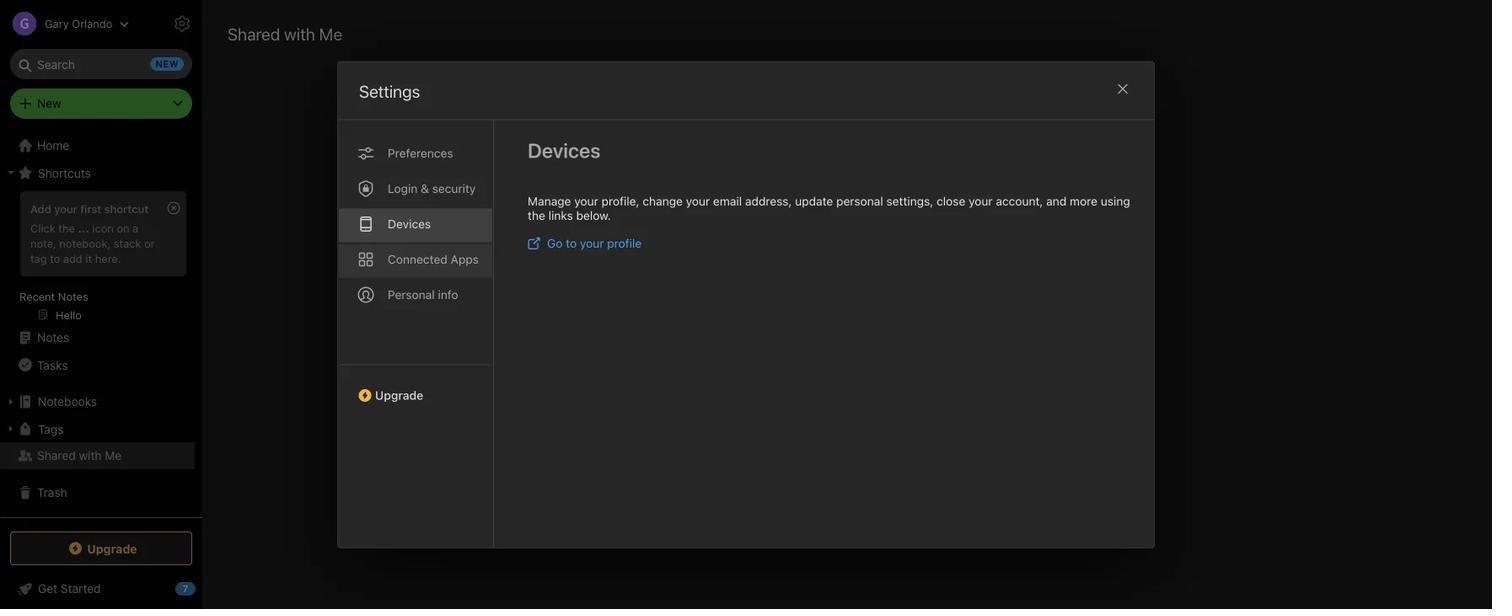 Task type: describe. For each thing, give the bounding box(es) containing it.
security
[[432, 181, 476, 195]]

update
[[795, 194, 833, 208]]

account,
[[996, 194, 1043, 208]]

me inside shared with me link
[[105, 449, 122, 463]]

your up below.
[[574, 194, 598, 208]]

note,
[[30, 237, 56, 249]]

personal info
[[388, 288, 458, 302]]

your down below.
[[580, 236, 604, 250]]

expand tags image
[[4, 422, 18, 436]]

me inside shared with me element
[[319, 24, 342, 43]]

notebooks link
[[0, 389, 195, 416]]

address,
[[745, 194, 792, 208]]

connected apps
[[388, 252, 479, 266]]

shared with me inside tree
[[37, 449, 122, 463]]

group inside tree
[[0, 186, 195, 331]]

settings
[[359, 81, 420, 101]]

personal
[[388, 288, 435, 302]]

shared with me element
[[202, 0, 1492, 609]]

on
[[117, 222, 129, 234]]

upgrade for right upgrade popup button
[[375, 388, 423, 402]]

notebooks
[[38, 395, 97, 409]]

notes link
[[0, 325, 195, 352]]

trash link
[[0, 480, 195, 507]]

close image
[[1113, 79, 1133, 99]]

recent
[[19, 290, 55, 303]]

tags button
[[0, 416, 195, 443]]

below.
[[576, 208, 611, 222]]

email
[[713, 194, 742, 208]]

add
[[30, 202, 51, 215]]

preferences
[[388, 146, 453, 160]]

your inside "group"
[[54, 202, 77, 215]]

Search text field
[[22, 49, 180, 79]]

the inside "group"
[[58, 222, 75, 234]]

shortcuts button
[[0, 159, 195, 186]]

1 horizontal spatial to
[[566, 236, 577, 250]]

trash
[[37, 486, 67, 500]]

settings image
[[172, 13, 192, 34]]

your right the close
[[969, 194, 993, 208]]

links
[[548, 208, 573, 222]]

personal
[[836, 194, 883, 208]]

tree containing home
[[0, 132, 202, 517]]

tasks button
[[0, 352, 195, 378]]

home
[[37, 139, 69, 153]]

shared inside tree
[[37, 449, 76, 463]]

0 horizontal spatial upgrade button
[[10, 532, 192, 566]]

apps
[[451, 252, 479, 266]]

profile,
[[602, 194, 639, 208]]

tags
[[38, 422, 64, 436]]

notes inside "link"
[[37, 331, 69, 345]]



Task type: vqa. For each thing, say whether or not it's contained in the screenshot.
THE ADD A REMINDER icon
no



Task type: locate. For each thing, give the bounding box(es) containing it.
0 horizontal spatial with
[[79, 449, 102, 463]]

add
[[63, 252, 82, 265]]

shared right settings icon
[[228, 24, 280, 43]]

add your first shortcut
[[30, 202, 148, 215]]

go to your profile
[[547, 236, 642, 250]]

with
[[284, 24, 315, 43], [79, 449, 102, 463]]

1 vertical spatial devices
[[388, 217, 431, 231]]

0 vertical spatial upgrade
[[375, 388, 423, 402]]

1 horizontal spatial upgrade button
[[338, 364, 493, 409]]

0 vertical spatial me
[[319, 24, 342, 43]]

shared with me link
[[0, 443, 195, 470]]

your
[[574, 194, 598, 208], [686, 194, 710, 208], [969, 194, 993, 208], [54, 202, 77, 215], [580, 236, 604, 250]]

to inside "icon on a note, notebook, stack or tag to add it here."
[[50, 252, 60, 265]]

login
[[388, 181, 418, 195]]

settings,
[[886, 194, 933, 208]]

your up click the ...
[[54, 202, 77, 215]]

the down manage in the left of the page
[[528, 208, 545, 222]]

0 horizontal spatial shared
[[37, 449, 76, 463]]

1 vertical spatial notes
[[37, 331, 69, 345]]

tree
[[0, 132, 202, 517]]

1 horizontal spatial devices
[[528, 138, 601, 162]]

shortcut
[[104, 202, 148, 215]]

home link
[[0, 132, 202, 159]]

0 horizontal spatial the
[[58, 222, 75, 234]]

1 vertical spatial shared
[[37, 449, 76, 463]]

1 horizontal spatial shared
[[228, 24, 280, 43]]

me
[[319, 24, 342, 43], [105, 449, 122, 463]]

here.
[[95, 252, 121, 265]]

1 vertical spatial upgrade
[[87, 542, 137, 556]]

1 horizontal spatial shared with me
[[228, 24, 342, 43]]

go to your profile button
[[528, 236, 642, 250]]

close
[[937, 194, 965, 208]]

tasks
[[37, 358, 68, 372]]

upgrade
[[375, 388, 423, 402], [87, 542, 137, 556]]

shared
[[228, 24, 280, 43], [37, 449, 76, 463]]

tab list
[[338, 120, 494, 548]]

or
[[144, 237, 155, 249]]

icon on a note, notebook, stack or tag to add it here.
[[30, 222, 155, 265]]

shared down tags
[[37, 449, 76, 463]]

your left email
[[686, 194, 710, 208]]

1 vertical spatial shared with me
[[37, 449, 122, 463]]

0 vertical spatial shared with me
[[228, 24, 342, 43]]

change
[[643, 194, 683, 208]]

click the ...
[[30, 222, 89, 234]]

to right the go
[[566, 236, 577, 250]]

devices down login
[[388, 217, 431, 231]]

0 horizontal spatial me
[[105, 449, 122, 463]]

to right tag
[[50, 252, 60, 265]]

click
[[30, 222, 55, 234]]

expand notebooks image
[[4, 395, 18, 409]]

1 horizontal spatial me
[[319, 24, 342, 43]]

go
[[547, 236, 563, 250]]

1 horizontal spatial upgrade
[[375, 388, 423, 402]]

tab list containing preferences
[[338, 120, 494, 548]]

None search field
[[22, 49, 180, 79]]

info
[[438, 288, 458, 302]]

notes right recent
[[58, 290, 88, 303]]

1 vertical spatial with
[[79, 449, 102, 463]]

0 vertical spatial upgrade button
[[338, 364, 493, 409]]

the inside manage your profile, change your email address, update personal settings, close your account, and more using the links below.
[[528, 208, 545, 222]]

connected
[[388, 252, 447, 266]]

manage your profile, change your email address, update personal settings, close your account, and more using the links below.
[[528, 194, 1130, 222]]

shared with me
[[228, 24, 342, 43], [37, 449, 122, 463]]

and
[[1046, 194, 1067, 208]]

notebook,
[[59, 237, 111, 249]]

1 vertical spatial upgrade button
[[10, 532, 192, 566]]

a
[[132, 222, 138, 234]]

to
[[566, 236, 577, 250], [50, 252, 60, 265]]

1 horizontal spatial the
[[528, 208, 545, 222]]

new
[[37, 97, 61, 110]]

group
[[0, 186, 195, 331]]

icon
[[92, 222, 114, 234]]

0 vertical spatial notes
[[58, 290, 88, 303]]

...
[[78, 222, 89, 234]]

1 vertical spatial me
[[105, 449, 122, 463]]

0 vertical spatial to
[[566, 236, 577, 250]]

upgrade for upgrade popup button to the left
[[87, 542, 137, 556]]

more
[[1070, 194, 1098, 208]]

upgrade button
[[338, 364, 493, 409], [10, 532, 192, 566]]

login & security
[[388, 181, 476, 195]]

devices up manage in the left of the page
[[528, 138, 601, 162]]

profile
[[607, 236, 642, 250]]

0 horizontal spatial upgrade
[[87, 542, 137, 556]]

1 vertical spatial to
[[50, 252, 60, 265]]

notes
[[58, 290, 88, 303], [37, 331, 69, 345]]

first
[[80, 202, 101, 215]]

0 horizontal spatial shared with me
[[37, 449, 122, 463]]

1 horizontal spatial with
[[284, 24, 315, 43]]

stack
[[114, 237, 141, 249]]

0 vertical spatial shared
[[228, 24, 280, 43]]

devices
[[528, 138, 601, 162], [388, 217, 431, 231]]

new button
[[10, 89, 192, 119]]

using
[[1101, 194, 1130, 208]]

manage
[[528, 194, 571, 208]]

0 horizontal spatial devices
[[388, 217, 431, 231]]

group containing add your first shortcut
[[0, 186, 195, 331]]

0 horizontal spatial to
[[50, 252, 60, 265]]

the left ... at the left of the page
[[58, 222, 75, 234]]

it
[[85, 252, 92, 265]]

recent notes
[[19, 290, 88, 303]]

0 vertical spatial devices
[[528, 138, 601, 162]]

tag
[[30, 252, 47, 265]]

shortcuts
[[38, 166, 91, 180]]

notes up tasks
[[37, 331, 69, 345]]

0 vertical spatial with
[[284, 24, 315, 43]]

the
[[528, 208, 545, 222], [58, 222, 75, 234]]

&
[[421, 181, 429, 195]]



